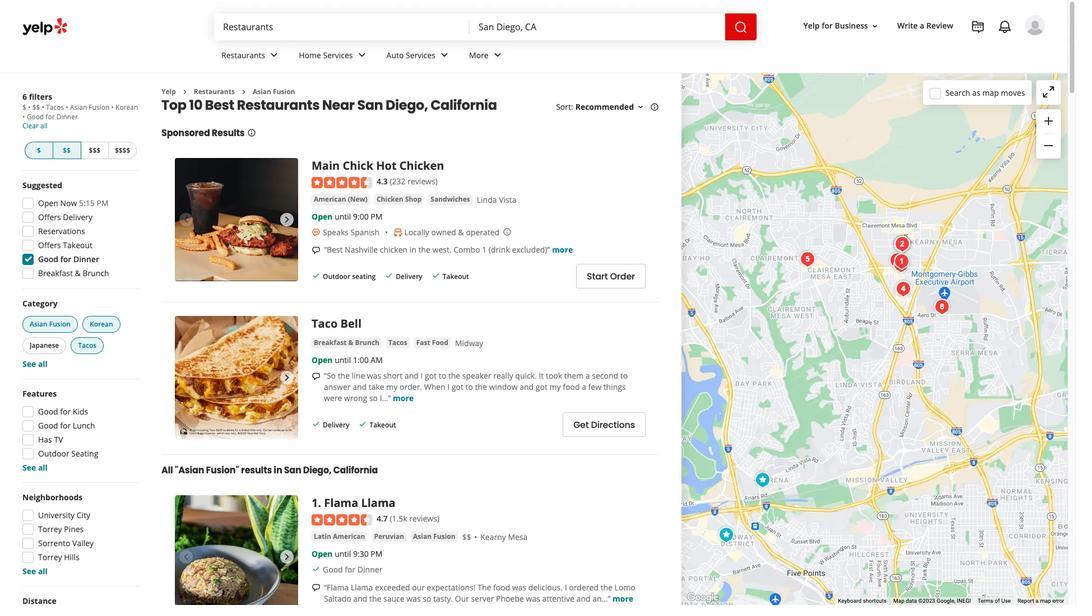 Task type: describe. For each thing, give the bounding box(es) containing it.
nashville
[[345, 244, 378, 255]]

was down our
[[406, 593, 421, 604]]

excluded)"
[[512, 244, 550, 255]]

start
[[587, 270, 608, 283]]

category
[[22, 298, 58, 309]]

1 vertical spatial 16 info v2 image
[[247, 129, 256, 138]]

more link for "flama llama exceeded our expectations! the food was delicious. i ordered the lomo saltado and the sauce was so tasty. our server phoebe was attentive and an…"
[[613, 593, 633, 604]]

breakfast & brunch inside button
[[314, 338, 379, 348]]

1 horizontal spatial got
[[452, 382, 463, 392]]

now
[[60, 198, 77, 208]]

restaurants right top
[[194, 87, 235, 96]]

flama llama link
[[324, 496, 395, 511]]

korean inside 6 filters $ • $$ • tacos • asian fusion • korean • good for dinner clear all
[[115, 103, 138, 112]]

search image
[[734, 21, 748, 34]]

2 vertical spatial asian fusion
[[413, 532, 455, 541]]

american inside latin american button
[[333, 532, 365, 541]]

taco bell
[[312, 316, 361, 331]]

all for category
[[38, 359, 48, 369]]

more for the
[[613, 593, 633, 604]]

0 vertical spatial asian fusion button
[[22, 316, 78, 333]]

woomiok image
[[892, 278, 914, 300]]

see all button for university city
[[22, 566, 48, 577]]

good for dinner inside group
[[38, 254, 99, 265]]

1 my from the left
[[386, 382, 398, 392]]

san for near
[[357, 96, 383, 115]]

home
[[299, 50, 321, 60]]

2 my from the left
[[550, 382, 561, 392]]

"so the line was short and i got to the speaker really quick. it took them a second to answer and take my order. when i got to the window and got my food a few things were wrong so i…"
[[324, 371, 628, 404]]

yelp for yelp for business
[[803, 20, 820, 31]]

phoebe
[[496, 593, 524, 604]]

1 horizontal spatial asian fusion button
[[411, 531, 458, 542]]

good inside 6 filters $ • $$ • tacos • asian fusion • korean • good for dinner clear all
[[27, 112, 44, 122]]

$$ inside button
[[63, 146, 71, 155]]

answer
[[324, 382, 351, 392]]

0 vertical spatial main chick hot chicken image
[[175, 158, 298, 282]]

1 horizontal spatial asian fusion
[[253, 87, 295, 96]]

pelicana chicken image
[[886, 249, 908, 272]]

all for neighborhoods
[[38, 566, 48, 577]]

japanese
[[30, 341, 59, 350]]

for up "good for lunch" on the left
[[60, 406, 71, 417]]

a right report at the bottom of the page
[[1036, 598, 1039, 604]]

1 horizontal spatial i
[[447, 382, 450, 392]]

all
[[161, 464, 173, 477]]

©2023
[[918, 598, 935, 604]]

projects image
[[971, 20, 985, 34]]

llama inside "flama llama exceeded our expectations! the food was delicious. i ordered the lomo saltado and the sauce was so tasty. our server phoebe was attentive and an…"
[[351, 582, 373, 593]]

order
[[610, 270, 635, 283]]

taco bell link
[[312, 316, 361, 331]]

$$$
[[89, 146, 100, 155]]

facing east noodle & bar image
[[890, 233, 913, 256]]

sandwiches
[[431, 194, 470, 204]]

1 see from the top
[[22, 359, 36, 369]]

terms
[[978, 598, 993, 604]]

1 . flama llama
[[312, 496, 395, 511]]

offers for offers delivery
[[38, 212, 61, 223]]

asian down 4.7 (1.5k reviews)
[[413, 532, 432, 541]]

restaurants inside restaurants link
[[221, 50, 265, 60]]

korean inside button
[[90, 319, 113, 329]]

pm for 6 filters
[[97, 198, 108, 208]]

1 horizontal spatial to
[[466, 382, 473, 392]]

breakfast & brunch button
[[312, 338, 382, 349]]

16 checkmark v2 image for good for dinner
[[312, 565, 321, 574]]

Find text field
[[223, 21, 461, 33]]

zoom out image
[[1042, 139, 1055, 153]]

tacos inside 6 filters $ • $$ • tacos • asian fusion • korean • good for dinner clear all
[[46, 103, 64, 112]]

1 vertical spatial delivery
[[396, 272, 422, 281]]

more link for "so the line was short and i got to the speaker really quick. it took them a second to answer and take my order. when i got to the window and got my food a few things were wrong so i…"
[[393, 393, 414, 404]]

outdoor for outdoor seating
[[323, 272, 350, 281]]

1 horizontal spatial good for dinner
[[323, 564, 382, 575]]

1 horizontal spatial asian fusion link
[[411, 531, 458, 542]]

reviews) for 4.7 (1.5k reviews)
[[409, 514, 439, 524]]

"so
[[324, 371, 336, 381]]

fusion down 4.7 (1.5k reviews)
[[433, 532, 455, 541]]

0 horizontal spatial &
[[75, 268, 81, 279]]

for down offers takeout
[[60, 254, 71, 265]]

diego, for near
[[386, 96, 428, 115]]

sandwiches link
[[428, 194, 472, 205]]

24 chevron down v2 image for more
[[491, 48, 504, 62]]

$ inside 6 filters $ • $$ • tacos • asian fusion • korean • good for dinner clear all
[[22, 103, 26, 112]]

0 horizontal spatial asian fusion link
[[253, 87, 295, 96]]

"best nashville chicken in the west. combo 1 (drink excluded)" more
[[324, 244, 573, 255]]

so inside "so the line was short and i got to the speaker really quick. it took them a second to answer and take my order. when i got to the window and got my food a few things were wrong so i…"
[[369, 393, 378, 404]]

0 horizontal spatial flama llama image
[[175, 496, 298, 605]]

review
[[927, 20, 953, 31]]

restaurants down 24 chevron down v2 icon
[[237, 96, 320, 115]]

get
[[573, 419, 589, 431]]

map for moves
[[982, 87, 999, 98]]

torrey for torrey pines
[[38, 524, 62, 535]]

tv
[[54, 434, 63, 445]]

0 vertical spatial llama
[[361, 496, 395, 511]]

fusion"
[[206, 464, 239, 477]]

japanese button
[[22, 337, 66, 354]]

1 vertical spatial in
[[274, 464, 282, 477]]

attentive
[[542, 593, 574, 604]]

report a map error link
[[1018, 598, 1064, 604]]

good up 'has tv'
[[38, 420, 58, 431]]

auto services
[[386, 50, 436, 60]]

a left few
[[582, 382, 586, 392]]

sponsored results
[[161, 127, 245, 140]]

latin american
[[314, 532, 365, 541]]

"flama
[[324, 582, 349, 593]]

write a review
[[897, 20, 953, 31]]

west.
[[432, 244, 452, 255]]

shortcuts
[[863, 598, 887, 604]]

san for in
[[284, 464, 301, 477]]

see all for university
[[22, 566, 48, 577]]

taco
[[312, 316, 338, 331]]

6 filters $ • $$ • tacos • asian fusion • korean • good for dinner clear all
[[22, 91, 138, 131]]

second
[[592, 371, 618, 381]]

report
[[1018, 598, 1034, 604]]

1 vertical spatial pm
[[371, 211, 382, 222]]

next image
[[280, 213, 294, 227]]

the
[[478, 582, 491, 593]]

fusion down 24 chevron down v2 icon
[[273, 87, 295, 96]]

2 horizontal spatial to
[[620, 371, 628, 381]]

2 vertical spatial $$
[[462, 532, 471, 542]]

american (new) button
[[312, 194, 370, 205]]

0 vertical spatial delivery
[[63, 212, 93, 223]]

group containing features
[[19, 388, 139, 474]]

open for open until 9:00 pm
[[312, 211, 333, 222]]

yelp for business button
[[799, 16, 884, 36]]

for down good for kids
[[60, 420, 71, 431]]

business
[[835, 20, 868, 31]]

the up an…"
[[601, 582, 613, 593]]

top
[[161, 96, 186, 115]]

saltado
[[324, 593, 351, 604]]

a up few
[[586, 371, 590, 381]]

0 horizontal spatial breakfast & brunch
[[38, 268, 109, 279]]

get directions
[[573, 419, 635, 431]]

use
[[1001, 598, 1011, 604]]

1 vertical spatial restaurants link
[[194, 87, 235, 96]]

peruvian link
[[372, 531, 406, 542]]

server
[[471, 593, 494, 604]]

the down speaker
[[475, 382, 487, 392]]

fast food
[[416, 338, 448, 348]]

asian inside group
[[30, 319, 47, 329]]

good down features
[[38, 406, 58, 417]]

inegi
[[957, 598, 971, 604]]

1 horizontal spatial 1
[[482, 244, 487, 255]]

none field find
[[223, 21, 461, 33]]

16 speech v2 image for "flama llama exceeded our expectations! the food was delicious. i ordered the lomo saltado and the sauce was so tasty. our server phoebe was attentive and an…"
[[312, 584, 321, 593]]

songhak korean bbq - san diego image
[[891, 233, 913, 255]]

1 tacos button from the left
[[71, 337, 104, 354]]

group containing neighborhoods
[[19, 492, 139, 577]]

next image for open until 9:30 pm
[[280, 551, 294, 564]]

0 vertical spatial restaurants link
[[212, 40, 290, 73]]

3 until from the top
[[335, 548, 351, 559]]

seating
[[352, 272, 376, 281]]

0 horizontal spatial got
[[425, 371, 437, 381]]

our
[[412, 582, 425, 593]]

group containing suggested
[[19, 180, 139, 282]]

1 horizontal spatial tacos
[[78, 341, 96, 350]]

speaks
[[323, 227, 349, 238]]

things
[[603, 382, 626, 392]]

open for open until 9:30 pm
[[312, 548, 333, 559]]

jomaru korean hot pot image
[[891, 233, 913, 255]]

asian inside 6 filters $ • $$ • tacos • asian fusion • korean • good for dinner clear all
[[70, 103, 87, 112]]

terms of use
[[978, 598, 1011, 604]]

brunch inside group
[[83, 268, 109, 279]]

good up "flama
[[323, 564, 343, 575]]

(232
[[390, 176, 406, 187]]

0 horizontal spatial takeout
[[63, 240, 92, 251]]

and down ordered
[[576, 593, 590, 604]]

reviews) for 4.3 (232 reviews)
[[408, 176, 438, 187]]

taco bell image
[[715, 524, 737, 546]]

good down offers takeout
[[38, 254, 58, 265]]

ordered
[[569, 582, 599, 593]]

business categories element
[[212, 40, 1045, 73]]

main chick hot chicken image inside map region
[[751, 469, 774, 491]]

pines
[[64, 524, 84, 535]]

16 chevron right v2 image for asian fusion
[[239, 87, 248, 96]]

keyboard shortcuts
[[838, 598, 887, 604]]

the left speaker
[[448, 371, 460, 381]]

owned
[[431, 227, 456, 238]]

slideshow element for taco
[[175, 316, 298, 440]]

4.3 star rating image
[[312, 177, 372, 188]]

3 previous image from the top
[[179, 551, 193, 564]]

write a review link
[[893, 16, 958, 36]]

yelp for yelp link
[[161, 87, 176, 96]]

the up answer
[[338, 371, 350, 381]]

for down open until 9:30 pm
[[345, 564, 355, 575]]

torrey pines
[[38, 524, 84, 535]]

took
[[546, 371, 562, 381]]

(new)
[[348, 194, 368, 204]]

hills
[[64, 552, 79, 563]]

1 horizontal spatial 16 checkmark v2 image
[[385, 271, 394, 280]]

of
[[995, 598, 1000, 604]]

i inside "flama llama exceeded our expectations! the food was delicious. i ordered the lomo saltado and the sauce was so tasty. our server phoebe was attentive and an…"
[[565, 582, 567, 593]]

0 vertical spatial &
[[458, 227, 464, 238]]

latin american button
[[312, 531, 367, 542]]

16 chevron right v2 image for restaurants
[[180, 87, 189, 96]]

1 horizontal spatial takeout
[[370, 420, 396, 430]]

peruvian
[[374, 532, 404, 541]]

lomo
[[615, 582, 635, 593]]

directions
[[591, 419, 635, 431]]

0 horizontal spatial 16 checkmark v2 image
[[312, 420, 321, 429]]

was up phoebe
[[512, 582, 526, 593]]

report a map error
[[1018, 598, 1064, 604]]

0 vertical spatial more
[[552, 244, 573, 255]]

for inside 6 filters $ • $$ • tacos • asian fusion • korean • good for dinner clear all
[[46, 112, 55, 122]]

$$$$
[[115, 146, 130, 155]]

1 horizontal spatial delivery
[[323, 420, 349, 430]]

window
[[489, 382, 518, 392]]

$$ button
[[53, 142, 81, 159]]

asian down 24 chevron down v2 icon
[[253, 87, 271, 96]]

16 chevron down v2 image
[[870, 22, 879, 31]]

map data ©2023 google, inegi
[[893, 598, 971, 604]]

brunch inside button
[[355, 338, 379, 348]]

map for error
[[1040, 598, 1051, 604]]

food inside "flama llama exceeded our expectations! the food was delicious. i ordered the lomo saltado and the sauce was so tasty. our server phoebe was attentive and an…"
[[493, 582, 510, 593]]

fusion inside 6 filters $ • $$ • tacos • asian fusion • korean • good for dinner clear all
[[89, 103, 109, 112]]

0 horizontal spatial 1
[[312, 496, 318, 511]]

sandwiches button
[[428, 194, 472, 205]]

0 vertical spatial in
[[410, 244, 416, 255]]

kids
[[73, 406, 88, 417]]



Task type: vqa. For each thing, say whether or not it's contained in the screenshot.
as
yes



Task type: locate. For each thing, give the bounding box(es) containing it.
2 vertical spatial see all button
[[22, 566, 48, 577]]

0 horizontal spatial diego,
[[303, 464, 331, 477]]

1 16 chevron right v2 image from the left
[[180, 87, 189, 96]]

16 checkmark v2 image for takeout
[[358, 420, 367, 429]]

1 vertical spatial asian fusion button
[[411, 531, 458, 542]]

pm right 9:30
[[371, 548, 382, 559]]

None field
[[223, 21, 461, 33], [479, 21, 716, 33]]

chicken inside 'chicken shop' button
[[377, 194, 403, 204]]

0 vertical spatial chicken
[[400, 158, 444, 173]]

0 vertical spatial torrey
[[38, 524, 62, 535]]

food inside "so the line was short and i got to the speaker really quick. it took them a second to answer and take my order. when i got to the window and got my food a few things were wrong so i…"
[[563, 382, 580, 392]]

asian
[[253, 87, 271, 96], [70, 103, 87, 112], [30, 319, 47, 329], [413, 532, 432, 541]]

fusion up $$$
[[89, 103, 109, 112]]

diego, for in
[[303, 464, 331, 477]]

1 horizontal spatial outdoor
[[323, 272, 350, 281]]

outdoor seating
[[323, 272, 376, 281]]

1 vertical spatial slideshow element
[[175, 316, 298, 440]]

$$ inside 6 filters $ • $$ • tacos • asian fusion • korean • good for dinner clear all
[[32, 103, 40, 112]]

noah l. image
[[1025, 15, 1045, 35]]

3 slideshow element from the top
[[175, 496, 298, 605]]

1:00
[[353, 355, 369, 366]]

24 chevron down v2 image inside the home services link
[[355, 48, 369, 62]]

open until 1:00 am
[[312, 355, 383, 366]]

0 vertical spatial california
[[431, 96, 497, 115]]

2 horizontal spatial 16 checkmark v2 image
[[431, 271, 440, 280]]

terms of use link
[[978, 598, 1011, 604]]

0 vertical spatial until
[[335, 211, 351, 222]]

zoom in image
[[1042, 114, 1055, 128]]

& inside button
[[348, 338, 353, 348]]

services for auto services
[[406, 50, 436, 60]]

0 horizontal spatial so
[[369, 393, 378, 404]]

16 speech v2 image for "best nashville chicken in the west. combo 1 (drink excluded)"
[[312, 246, 321, 255]]

10
[[189, 96, 202, 115]]

none field up business categories element
[[479, 21, 716, 33]]

outdoor down 'has tv'
[[38, 448, 69, 459]]

0 horizontal spatial breakfast
[[38, 268, 73, 279]]

2 horizontal spatial i
[[565, 582, 567, 593]]

asian fusion link
[[253, 87, 295, 96], [411, 531, 458, 542]]

chicken
[[380, 244, 408, 255]]

0 horizontal spatial 16 chevron right v2 image
[[180, 87, 189, 96]]

has
[[38, 434, 52, 445]]

good for dinner down offers takeout
[[38, 254, 99, 265]]

steamy piggy image
[[891, 233, 913, 255]]

until down latin american button
[[335, 548, 351, 559]]

takeout down i…"
[[370, 420, 396, 430]]

good for lunch
[[38, 420, 95, 431]]

a inside "link"
[[920, 20, 924, 31]]

1 see all button from the top
[[22, 359, 48, 369]]

california for top 10 best restaurants near san diego, california
[[431, 96, 497, 115]]

2 torrey from the top
[[38, 552, 62, 563]]

more down 'order.'
[[393, 393, 414, 404]]

mike's red tacos image
[[796, 248, 819, 270]]

asian fusion down 24 chevron down v2 icon
[[253, 87, 295, 96]]

moves
[[1001, 87, 1025, 98]]

1 see all from the top
[[22, 359, 48, 369]]

chicken shop link
[[374, 194, 424, 205]]

reviews) up shop
[[408, 176, 438, 187]]

2 horizontal spatial got
[[536, 382, 548, 392]]

speaker
[[462, 371, 491, 381]]

1 horizontal spatial diego,
[[386, 96, 428, 115]]

1 vertical spatial takeout
[[443, 272, 469, 281]]

all inside 6 filters $ • $$ • tacos • asian fusion • korean • good for dinner clear all
[[40, 121, 48, 131]]

$$
[[32, 103, 40, 112], [63, 146, 71, 155], [462, 532, 471, 542]]

soup du jour image
[[931, 296, 953, 318]]

expand map image
[[1042, 85, 1055, 99]]

diego, up "."
[[303, 464, 331, 477]]

16 speech v2 image
[[312, 246, 321, 255], [312, 372, 321, 381], [312, 584, 321, 593]]

0 horizontal spatial $
[[22, 103, 26, 112]]

to up when
[[439, 371, 446, 381]]

speaks spanish
[[323, 227, 379, 238]]

2 vertical spatial until
[[335, 548, 351, 559]]

2 slideshow element from the top
[[175, 316, 298, 440]]

1 vertical spatial so
[[423, 593, 431, 604]]

tacos button down "korean" button on the left bottom of the page
[[71, 337, 104, 354]]

offers up the reservations
[[38, 212, 61, 223]]

clear
[[22, 121, 39, 131]]

1 vertical spatial offers
[[38, 240, 61, 251]]

2 until from the top
[[335, 355, 351, 366]]

pm for sponsored results
[[371, 548, 382, 559]]

2 horizontal spatial takeout
[[443, 272, 469, 281]]

(1.5k
[[390, 514, 407, 524]]

slideshow element for main
[[175, 158, 298, 282]]

asian fusion button up japanese
[[22, 316, 78, 333]]

previous image for taco bell
[[179, 371, 193, 385]]

and
[[405, 371, 419, 381], [353, 382, 367, 392], [520, 382, 534, 392], [353, 593, 367, 604], [576, 593, 590, 604]]

the left sauce
[[369, 593, 381, 604]]

dinner inside 6 filters $ • $$ • tacos • asian fusion • korean • good for dinner clear all
[[56, 112, 78, 122]]

$$ down filters
[[32, 103, 40, 112]]

2 16 speech v2 image from the top
[[312, 372, 321, 381]]

more link for "best nashville chicken in the west. combo 1 (drink excluded)"
[[552, 244, 573, 255]]

until down breakfast & brunch button
[[335, 355, 351, 366]]

and up 'order.'
[[405, 371, 419, 381]]

16 checkmark v2 image left the outdoor seating
[[312, 271, 321, 280]]

user actions element
[[795, 14, 1061, 83]]

see all button down has
[[22, 462, 48, 473]]

24 chevron down v2 image left the auto
[[355, 48, 369, 62]]

brunch down offers takeout
[[83, 268, 109, 279]]

1 vertical spatial main chick hot chicken image
[[751, 469, 774, 491]]

pm right 5:15
[[97, 198, 108, 208]]

open now 5:15 pm
[[38, 198, 108, 208]]

1 none field from the left
[[223, 21, 461, 33]]

0 vertical spatial see
[[22, 359, 36, 369]]

all for features
[[38, 462, 48, 473]]

1 vertical spatial torrey
[[38, 552, 62, 563]]

few
[[588, 382, 601, 392]]

16 info v2 image right the results
[[247, 129, 256, 138]]

1 vertical spatial next image
[[280, 551, 294, 564]]

previous image
[[179, 213, 193, 227], [179, 371, 193, 385], [179, 551, 193, 564]]

4.7 star rating image
[[312, 514, 372, 526]]

3 see all button from the top
[[22, 566, 48, 577]]

1 horizontal spatial yelp
[[803, 20, 820, 31]]

16 checkmark v2 image for outdoor seating
[[312, 271, 321, 280]]

0 horizontal spatial outdoor
[[38, 448, 69, 459]]

24 chevron down v2 image
[[267, 48, 281, 62]]

fusion
[[273, 87, 295, 96], [89, 103, 109, 112], [49, 319, 71, 329], [433, 532, 455, 541]]

so down our
[[423, 593, 431, 604]]

0 vertical spatial offers
[[38, 212, 61, 223]]

1 left "flama"
[[312, 496, 318, 511]]

group containing category
[[20, 298, 139, 370]]

3 see from the top
[[22, 566, 36, 577]]

more for them
[[393, 393, 414, 404]]

see all down has
[[22, 462, 48, 473]]

see all for good
[[22, 462, 48, 473]]

sort:
[[556, 102, 573, 112]]

0 vertical spatial see all button
[[22, 359, 48, 369]]

0 horizontal spatial my
[[386, 382, 398, 392]]

0 horizontal spatial to
[[439, 371, 446, 381]]

24 chevron down v2 image for home services
[[355, 48, 369, 62]]

16 info v2 image
[[650, 103, 659, 112], [247, 129, 256, 138]]

16 speech v2 image left "best
[[312, 246, 321, 255]]

16 checkmark v2 image down latin on the bottom left of the page
[[312, 565, 321, 574]]

24 chevron down v2 image for auto services
[[438, 48, 451, 62]]

all "asian fusion" results in san diego, california
[[161, 464, 378, 477]]

map left error
[[1040, 598, 1051, 604]]

1 vertical spatial good for dinner
[[323, 564, 382, 575]]

2 24 chevron down v2 image from the left
[[438, 48, 451, 62]]

0 horizontal spatial asian fusion button
[[22, 316, 78, 333]]

open for open until 1:00 am
[[312, 355, 333, 366]]

0 vertical spatial slideshow element
[[175, 158, 298, 282]]

map
[[893, 598, 905, 604]]

see all button for good for kids
[[22, 462, 48, 473]]

to down speaker
[[466, 382, 473, 392]]

san right results
[[284, 464, 301, 477]]

see for good
[[22, 462, 36, 473]]

16 speaks spanish v2 image
[[312, 228, 321, 237]]

16 chevron right v2 image right yelp link
[[180, 87, 189, 96]]

2 vertical spatial delivery
[[323, 420, 349, 430]]

for inside button
[[822, 20, 833, 31]]

2 vertical spatial previous image
[[179, 551, 193, 564]]

delivery down were
[[323, 420, 349, 430]]

was up take
[[367, 371, 381, 381]]

midway
[[455, 338, 483, 349]]

top 10 best restaurants near san diego, california
[[161, 96, 497, 115]]

in down locally
[[410, 244, 416, 255]]

vista
[[499, 194, 516, 205]]

and down line
[[353, 382, 367, 392]]

1 horizontal spatial &
[[348, 338, 353, 348]]

0 horizontal spatial asian fusion
[[30, 319, 71, 329]]

Near text field
[[479, 21, 716, 33]]

2 vertical spatial more
[[613, 593, 633, 604]]

llama right "flama
[[351, 582, 373, 593]]

0 vertical spatial 16 info v2 image
[[650, 103, 659, 112]]

next image for open until 1:00 am
[[280, 371, 294, 385]]

1 vertical spatial flama llama image
[[175, 496, 298, 605]]

tacos down filters
[[46, 103, 64, 112]]

4.3 (232 reviews)
[[377, 176, 438, 187]]

2 services from the left
[[406, 50, 436, 60]]

yelp left business
[[803, 20, 820, 31]]

main chick hot chicken image
[[175, 158, 298, 282], [751, 469, 774, 491]]

16 chevron down v2 image
[[636, 103, 645, 112]]

0 vertical spatial see all
[[22, 359, 48, 369]]

llama up 4.7
[[361, 496, 395, 511]]

pm right 9:00
[[371, 211, 382, 222]]

info icon image
[[503, 228, 512, 236], [503, 228, 512, 236]]

3 24 chevron down v2 image from the left
[[491, 48, 504, 62]]

kearny
[[480, 532, 506, 542]]

1 vertical spatial see all
[[22, 462, 48, 473]]

16 speech v2 image for "so the line was short and i got to the speaker really quick. it took them a second to answer and take my order. when i got to the window and got my food a few things were wrong so i…"
[[312, 372, 321, 381]]

and right the saltado
[[353, 593, 367, 604]]

1 previous image from the top
[[179, 213, 193, 227]]

1 torrey from the top
[[38, 524, 62, 535]]

delivery down 'chicken'
[[396, 272, 422, 281]]

open up 16 speaks spanish v2 image
[[312, 211, 333, 222]]

2 offers from the top
[[38, 240, 61, 251]]

yelp for business
[[803, 20, 868, 31]]

more down lomo
[[613, 593, 633, 604]]

was inside "so the line was short and i got to the speaker really quick. it took them a second to answer and take my order. when i got to the window and got my food a few things were wrong so i…"
[[367, 371, 381, 381]]

1 vertical spatial $$
[[63, 146, 71, 155]]

0 vertical spatial previous image
[[179, 213, 193, 227]]

services inside the home services link
[[323, 50, 353, 60]]

until down american (new) button
[[335, 211, 351, 222]]

see
[[22, 359, 36, 369], [22, 462, 36, 473], [22, 566, 36, 577]]

more link
[[460, 40, 513, 73]]

group
[[1036, 109, 1061, 159], [19, 180, 139, 282], [20, 298, 139, 370], [19, 388, 139, 474], [19, 492, 139, 577]]

takeout down the reservations
[[63, 240, 92, 251]]

0 vertical spatial flama llama image
[[890, 250, 913, 273]]

near
[[322, 96, 355, 115]]

university
[[38, 510, 75, 521]]

& down offers takeout
[[75, 268, 81, 279]]

sponsored
[[161, 127, 210, 140]]

1 offers from the top
[[38, 212, 61, 223]]

breakfast & brunch link
[[312, 338, 382, 349]]

see for university
[[22, 566, 36, 577]]

(drink
[[489, 244, 510, 255]]

2 horizontal spatial more
[[613, 593, 633, 604]]

and down quick.
[[520, 382, 534, 392]]

asian fusion link down 4.7 (1.5k reviews)
[[411, 531, 458, 542]]

2 see all from the top
[[22, 462, 48, 473]]

got down speaker
[[452, 382, 463, 392]]

1 vertical spatial more
[[393, 393, 414, 404]]

$ inside button
[[37, 146, 41, 155]]

open for open now 5:15 pm
[[38, 198, 58, 208]]

0 horizontal spatial san
[[284, 464, 301, 477]]

asian fusion link down 24 chevron down v2 icon
[[253, 87, 295, 96]]

2 see all button from the top
[[22, 462, 48, 473]]

1 slideshow element from the top
[[175, 158, 298, 282]]

more
[[469, 50, 489, 60]]

16 checkmark v2 image
[[385, 271, 394, 280], [431, 271, 440, 280], [312, 420, 321, 429]]

0 horizontal spatial more
[[393, 393, 414, 404]]

24 chevron down v2 image inside more link
[[491, 48, 504, 62]]

food down them
[[563, 382, 580, 392]]

california down more
[[431, 96, 497, 115]]

exceeded
[[375, 582, 410, 593]]

1 vertical spatial 16 checkmark v2 image
[[358, 420, 367, 429]]

so down take
[[369, 393, 378, 404]]

open up "so
[[312, 355, 333, 366]]

yelp inside button
[[803, 20, 820, 31]]

1 vertical spatial more link
[[393, 393, 414, 404]]

was down delicious.
[[526, 593, 540, 604]]

$$ left "kearny"
[[462, 532, 471, 542]]

0 vertical spatial so
[[369, 393, 378, 404]]

0 horizontal spatial more link
[[393, 393, 414, 404]]

order.
[[400, 382, 422, 392]]

takeout down "best nashville chicken in the west. combo 1 (drink excluded)" more
[[443, 272, 469, 281]]

24 chevron down v2 image
[[355, 48, 369, 62], [438, 48, 451, 62], [491, 48, 504, 62]]

tacos down "korean" button on the left bottom of the page
[[78, 341, 96, 350]]

outdoor down "best
[[323, 272, 350, 281]]

best
[[205, 96, 234, 115]]

to up things
[[620, 371, 628, 381]]

reservations
[[38, 226, 85, 237]]

until for bell
[[335, 355, 351, 366]]

torrey hills
[[38, 552, 79, 563]]

$ button
[[25, 142, 53, 159]]

1 until from the top
[[335, 211, 351, 222]]

0 vertical spatial $$
[[32, 103, 40, 112]]

brunch
[[83, 268, 109, 279], [355, 338, 379, 348]]

1 vertical spatial $
[[37, 146, 41, 155]]

offers takeout
[[38, 240, 92, 251]]

4.3
[[377, 176, 388, 187]]

services for home services
[[323, 50, 353, 60]]

dinner right clear all link
[[56, 112, 78, 122]]

1 horizontal spatial map
[[1040, 598, 1051, 604]]

3 see all from the top
[[22, 566, 48, 577]]

breakfast inside breakfast & brunch button
[[314, 338, 347, 348]]

good down filters
[[27, 112, 44, 122]]

2 vertical spatial slideshow element
[[175, 496, 298, 605]]

sorrento valley
[[38, 538, 94, 549]]

1 services from the left
[[323, 50, 353, 60]]

16 locally owned v2 image
[[393, 228, 402, 237]]

1 vertical spatial san
[[284, 464, 301, 477]]

1 horizontal spatial 24 chevron down v2 image
[[438, 48, 451, 62]]

1 horizontal spatial flama llama image
[[890, 250, 913, 273]]

0 horizontal spatial brunch
[[83, 268, 109, 279]]

0 horizontal spatial i
[[421, 371, 423, 381]]

american (new) link
[[312, 194, 370, 205]]

until for chick
[[335, 211, 351, 222]]

got up when
[[425, 371, 437, 381]]

9:00
[[353, 211, 369, 222]]

2 16 chevron right v2 image from the left
[[239, 87, 248, 96]]

16 chevron right v2 image
[[180, 87, 189, 96], [239, 87, 248, 96]]

0 vertical spatial breakfast
[[38, 268, 73, 279]]

1 vertical spatial brunch
[[355, 338, 379, 348]]

taco bell image
[[175, 316, 298, 440]]

dinner down 9:30
[[358, 564, 382, 575]]

4.7 (1.5k reviews)
[[377, 514, 439, 524]]

16 checkmark v2 image
[[312, 271, 321, 280], [358, 420, 367, 429], [312, 565, 321, 574]]

main
[[312, 158, 340, 173]]

it
[[539, 371, 544, 381]]

1 vertical spatial dinner
[[73, 254, 99, 265]]

chicken up 4.3 (232 reviews)
[[400, 158, 444, 173]]

0 vertical spatial pm
[[97, 198, 108, 208]]

get directions link
[[563, 413, 646, 437]]

next image
[[280, 371, 294, 385], [280, 551, 294, 564]]

breakfast down taco
[[314, 338, 347, 348]]

open until 9:00 pm
[[312, 211, 382, 222]]

american inside american (new) button
[[314, 194, 346, 204]]

1 vertical spatial llama
[[351, 582, 373, 593]]

1 vertical spatial see
[[22, 462, 36, 473]]

none field near
[[479, 21, 716, 33]]

california
[[431, 96, 497, 115], [333, 464, 378, 477]]

3 16 speech v2 image from the top
[[312, 584, 321, 593]]

i right when
[[447, 382, 450, 392]]

more right excluded)"
[[552, 244, 573, 255]]

0 horizontal spatial tacos button
[[71, 337, 104, 354]]

wrong
[[344, 393, 367, 404]]

2 none field from the left
[[479, 21, 716, 33]]

1 vertical spatial reviews)
[[409, 514, 439, 524]]

notifications image
[[998, 20, 1012, 34]]

24 chevron down v2 image inside auto services "link"
[[438, 48, 451, 62]]

0 vertical spatial outdoor
[[323, 272, 350, 281]]

american down the 4.3 star rating image
[[314, 194, 346, 204]]

1 horizontal spatial san
[[357, 96, 383, 115]]

open
[[38, 198, 58, 208], [312, 211, 333, 222], [312, 355, 333, 366], [312, 548, 333, 559]]

1 vertical spatial breakfast & brunch
[[314, 338, 379, 348]]

all down has
[[38, 462, 48, 473]]

2 tacos button from the left
[[386, 338, 410, 349]]

google image
[[684, 591, 721, 605]]

flama llama image
[[890, 250, 913, 273], [175, 496, 298, 605]]

outdoor for outdoor seating
[[38, 448, 69, 459]]

1 left (drink
[[482, 244, 487, 255]]

results
[[212, 127, 245, 140]]

1 next image from the top
[[280, 371, 294, 385]]

2 see from the top
[[22, 462, 36, 473]]

asian down category
[[30, 319, 47, 329]]

0 horizontal spatial main chick hot chicken image
[[175, 158, 298, 282]]

2 previous image from the top
[[179, 371, 193, 385]]

latin american link
[[312, 531, 367, 542]]

good
[[27, 112, 44, 122], [38, 254, 58, 265], [38, 406, 58, 417], [38, 420, 58, 431], [323, 564, 343, 575]]

linda
[[477, 194, 497, 205]]

1
[[482, 244, 487, 255], [312, 496, 318, 511]]

1 horizontal spatial california
[[431, 96, 497, 115]]

16 speech v2 image left "so
[[312, 372, 321, 381]]

tacos button
[[71, 337, 104, 354], [386, 338, 410, 349]]

tacos inside tacos link
[[388, 338, 407, 348]]

24 chevron down v2 image right auto services
[[438, 48, 451, 62]]

map region
[[603, 43, 1076, 605]]

1 horizontal spatial $
[[37, 146, 41, 155]]

sauce
[[383, 593, 404, 604]]

1 vertical spatial asian fusion
[[30, 319, 71, 329]]

san right near
[[357, 96, 383, 115]]

so inside "flama llama exceeded our expectations! the food was delicious. i ordered the lomo saltado and the sauce was so tasty. our server phoebe was attentive and an…"
[[423, 593, 431, 604]]

services inside auto services "link"
[[406, 50, 436, 60]]

for left business
[[822, 20, 833, 31]]

breakfast & brunch up 'open until 1:00 am'
[[314, 338, 379, 348]]

sorrento
[[38, 538, 70, 549]]

all down japanese button
[[38, 359, 48, 369]]

0 horizontal spatial delivery
[[63, 212, 93, 223]]

university city
[[38, 510, 90, 521]]

cross street image
[[890, 254, 912, 276]]

slideshow element
[[175, 158, 298, 282], [175, 316, 298, 440], [175, 496, 298, 605]]

None search field
[[214, 13, 759, 40]]

1 horizontal spatial $$
[[63, 146, 71, 155]]

1 vertical spatial chicken
[[377, 194, 403, 204]]

2 vertical spatial dinner
[[358, 564, 382, 575]]

i up the 'attentive'
[[565, 582, 567, 593]]

combo
[[454, 244, 480, 255]]

2 next image from the top
[[280, 551, 294, 564]]

0 horizontal spatial california
[[333, 464, 378, 477]]

the left west.
[[418, 244, 430, 255]]

0 horizontal spatial services
[[323, 50, 353, 60]]

$$ right $ button
[[63, 146, 71, 155]]

recommended button
[[575, 102, 645, 112]]

california for all "asian fusion" results in san diego, california
[[333, 464, 378, 477]]

tacos button left fast
[[386, 338, 410, 349]]

1 24 chevron down v2 image from the left
[[355, 48, 369, 62]]

korean button
[[82, 316, 120, 333]]

1 16 speech v2 image from the top
[[312, 246, 321, 255]]

torrey for torrey hills
[[38, 552, 62, 563]]

map right as
[[982, 87, 999, 98]]

got down it
[[536, 382, 548, 392]]

american (new)
[[314, 194, 368, 204]]

yelp
[[803, 20, 820, 31], [161, 87, 176, 96]]

brunch up '1:00'
[[355, 338, 379, 348]]

city
[[77, 510, 90, 521]]

my down the took
[[550, 382, 561, 392]]

offers for offers takeout
[[38, 240, 61, 251]]

dinner
[[56, 112, 78, 122], [73, 254, 99, 265], [358, 564, 382, 575]]

2 vertical spatial i
[[565, 582, 567, 593]]

previous image for main chick hot chicken
[[179, 213, 193, 227]]

outdoor
[[323, 272, 350, 281], [38, 448, 69, 459]]

an…"
[[593, 593, 611, 604]]

fusion inside group
[[49, 319, 71, 329]]

0 vertical spatial 16 checkmark v2 image
[[312, 271, 321, 280]]

tacos
[[46, 103, 64, 112], [388, 338, 407, 348], [78, 341, 96, 350]]

1 horizontal spatial more
[[552, 244, 573, 255]]



